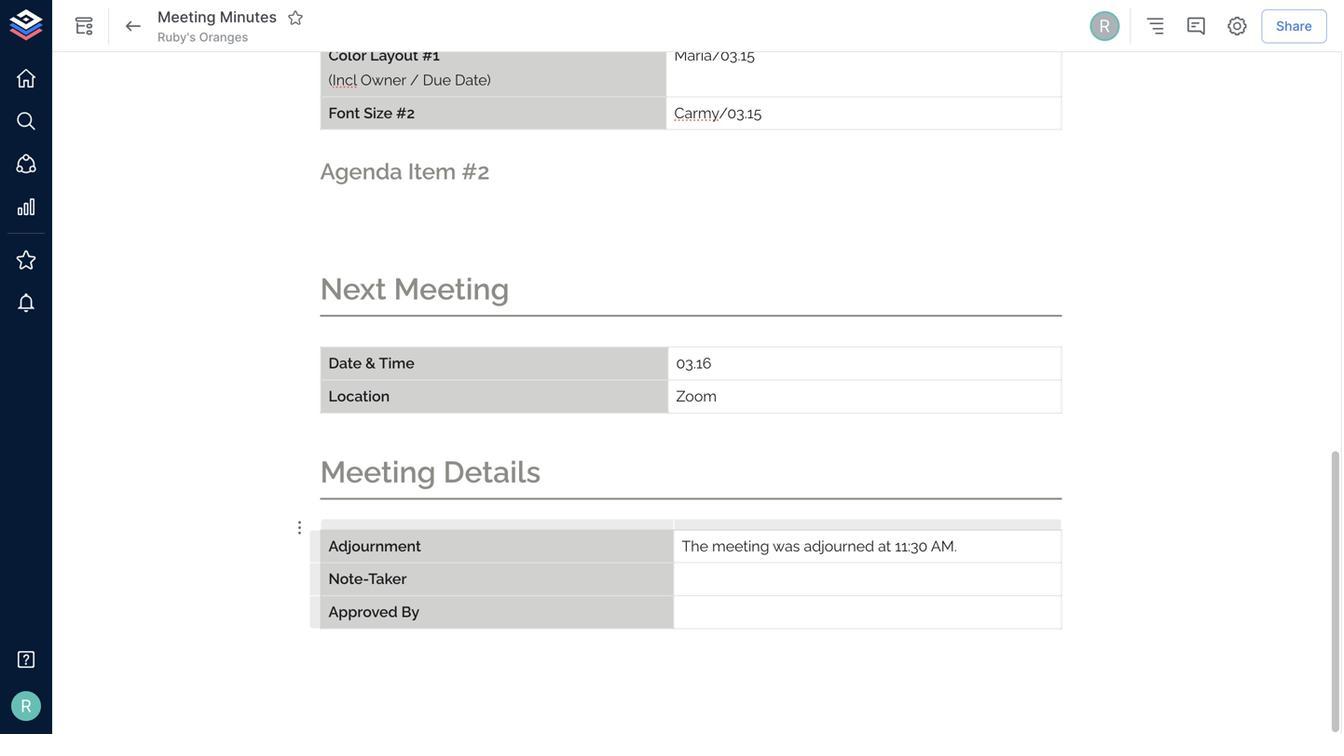 Task type: vqa. For each thing, say whether or not it's contained in the screenshot.
Meeting Minutes
yes



Task type: describe. For each thing, give the bounding box(es) containing it.
meeting
[[712, 538, 770, 555]]

favorite image
[[287, 9, 304, 26]]

details
[[443, 455, 541, 490]]

(incl
[[329, 71, 357, 88]]

#2 for font size #2
[[396, 104, 415, 121]]

meeting minutes
[[158, 8, 277, 26]]

the meeting was adjourned at 11:30 am.
[[682, 538, 957, 555]]

settings image
[[1226, 15, 1249, 37]]

the
[[682, 538, 709, 555]]

agenda item #2
[[320, 159, 490, 185]]

date)
[[455, 71, 491, 88]]

font
[[329, 104, 360, 121]]

adjournment
[[329, 538, 421, 555]]

due
[[423, 71, 451, 88]]

/
[[410, 71, 419, 88]]

meeting for details
[[320, 455, 436, 490]]

approved by
[[329, 604, 420, 621]]

owner
[[361, 71, 406, 88]]

1 vertical spatial r button
[[6, 686, 47, 727]]

r for r button to the top
[[1100, 16, 1111, 36]]

1 vertical spatial meeting
[[394, 272, 510, 307]]

minutes
[[220, 8, 277, 26]]

at
[[878, 538, 892, 555]]

comments image
[[1185, 15, 1208, 37]]

oranges
[[199, 30, 248, 44]]



Task type: locate. For each thing, give the bounding box(es) containing it.
table of contents image
[[1144, 15, 1167, 37]]

zoom
[[676, 388, 717, 405]]

1 vertical spatial #2
[[462, 159, 490, 185]]

r button
[[1087, 8, 1123, 44], [6, 686, 47, 727]]

03.16
[[676, 355, 712, 372]]

meeting
[[158, 8, 216, 26], [394, 272, 510, 307], [320, 455, 436, 490]]

1 vertical spatial r
[[21, 696, 32, 717]]

color layout #1 (incl owner / due date)
[[329, 47, 491, 88]]

0 horizontal spatial r
[[21, 696, 32, 717]]

ruby's oranges
[[158, 30, 248, 44]]

ruby's oranges link
[[158, 29, 248, 46]]

time
[[379, 355, 415, 372]]

&
[[366, 355, 376, 372]]

#2 for agenda item #2
[[462, 159, 490, 185]]

1 horizontal spatial #2
[[462, 159, 490, 185]]

color
[[329, 47, 367, 64]]

adjourned
[[804, 538, 875, 555]]

0 vertical spatial #2
[[396, 104, 415, 121]]

location
[[329, 388, 390, 405]]

am.
[[931, 538, 957, 555]]

carmy/03.15
[[675, 104, 762, 121]]

ruby's
[[158, 30, 196, 44]]

r
[[1100, 16, 1111, 36], [21, 696, 32, 717]]

layout
[[370, 47, 419, 64]]

date
[[329, 355, 362, 372]]

2 vertical spatial meeting
[[320, 455, 436, 490]]

by
[[402, 604, 420, 621]]

next
[[320, 272, 387, 307]]

meeting for minutes
[[158, 8, 216, 26]]

go back image
[[122, 15, 145, 37]]

1 horizontal spatial r button
[[1087, 8, 1123, 44]]

agenda
[[320, 159, 403, 185]]

1 horizontal spatial r
[[1100, 16, 1111, 36]]

r for the bottom r button
[[21, 696, 32, 717]]

item
[[408, 159, 456, 185]]

meeting up adjournment
[[320, 455, 436, 490]]

0 horizontal spatial r button
[[6, 686, 47, 727]]

note-taker
[[329, 571, 407, 588]]

date & time
[[329, 355, 415, 372]]

maria/03.15
[[675, 47, 755, 64]]

size
[[364, 104, 393, 121]]

0 vertical spatial r
[[1100, 16, 1111, 36]]

meeting details
[[320, 455, 541, 490]]

meeting up time
[[394, 272, 510, 307]]

#2 right item
[[462, 159, 490, 185]]

#2
[[396, 104, 415, 121], [462, 159, 490, 185]]

meeting up ruby's
[[158, 8, 216, 26]]

#2 right size
[[396, 104, 415, 121]]

taker
[[368, 571, 407, 588]]

approved
[[329, 604, 398, 621]]

font size #2
[[329, 104, 415, 121]]

share button
[[1262, 9, 1328, 43]]

was
[[773, 538, 800, 555]]

0 vertical spatial r button
[[1087, 8, 1123, 44]]

show wiki image
[[73, 15, 95, 37]]

0 horizontal spatial #2
[[396, 104, 415, 121]]

share
[[1277, 18, 1313, 34]]

11:30
[[895, 538, 928, 555]]

next meeting
[[320, 272, 510, 307]]

#1
[[422, 47, 440, 64]]

0 vertical spatial meeting
[[158, 8, 216, 26]]

note-
[[329, 571, 368, 588]]



